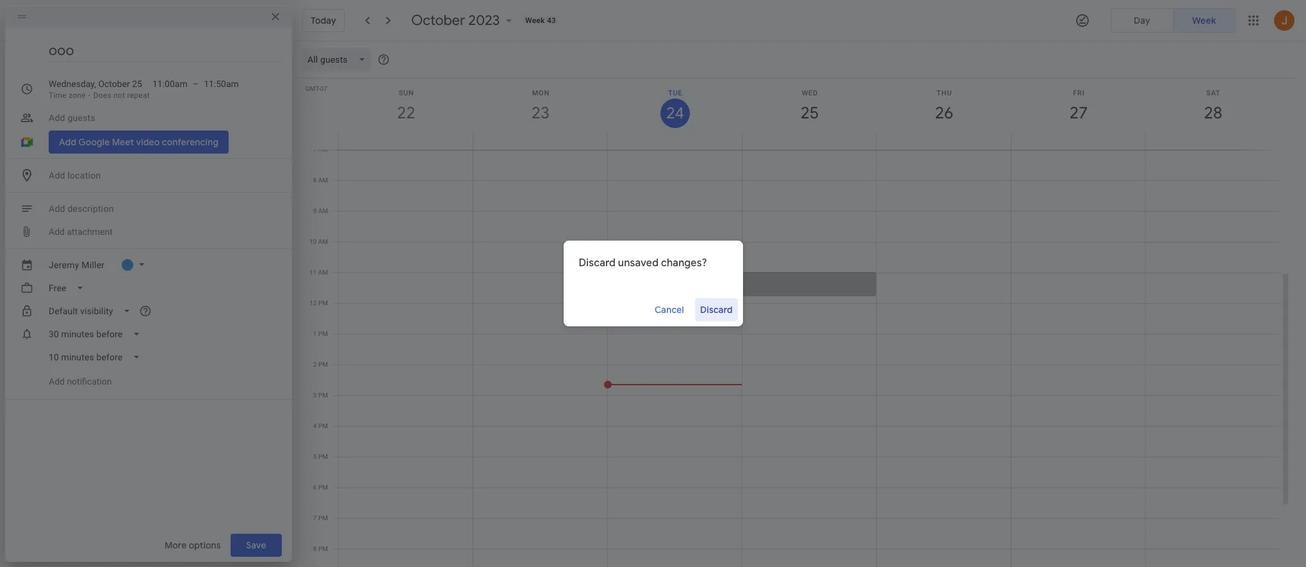 Task type: vqa. For each thing, say whether or not it's contained in the screenshot.
'3' to the top
no



Task type: describe. For each thing, give the bounding box(es) containing it.
4 pm
[[313, 423, 328, 430]]

pm for 3 pm
[[319, 392, 328, 399]]

11
[[310, 269, 317, 276]]

grid containing gmt-07
[[297, 42, 1291, 568]]

3 pm
[[313, 392, 328, 399]]

october 2023
[[411, 12, 500, 29]]

add for add notification
[[49, 377, 65, 387]]

add for add attachment
[[49, 227, 65, 237]]

9
[[313, 208, 317, 215]]

am for 9 am
[[318, 208, 328, 215]]

week for week 43
[[526, 16, 545, 25]]

add notification button
[[44, 370, 117, 394]]

changes?
[[661, 257, 708, 270]]

10
[[310, 238, 317, 245]]

4
[[313, 423, 317, 430]]

2 pm
[[313, 361, 328, 369]]

pm for 4 pm
[[319, 423, 328, 430]]

notifications element
[[44, 323, 282, 369]]

6 pm
[[313, 485, 328, 492]]

1
[[313, 331, 317, 338]]

10 am
[[310, 238, 328, 245]]

discard unsaved changes?
[[579, 257, 708, 270]]

discard unsaved changes? alert dialog
[[564, 241, 743, 327]]

week for week
[[1193, 15, 1217, 26]]

7 pm
[[313, 515, 328, 522]]

notification
[[67, 377, 112, 387]]

add attachment
[[49, 227, 113, 237]]

1 pm
[[313, 331, 328, 338]]

7 for 7 pm
[[313, 515, 317, 522]]

discard for discard
[[700, 304, 733, 316]]

cancel
[[655, 304, 684, 316]]

discard button
[[695, 295, 738, 326]]

8 pm
[[313, 546, 328, 553]]

3
[[313, 392, 317, 399]]

2023
[[469, 12, 500, 29]]

jeremy
[[49, 260, 79, 270]]

6
[[313, 485, 317, 492]]

5 pm
[[313, 454, 328, 461]]

week 43
[[526, 16, 556, 25]]

am for 7 am
[[318, 146, 328, 153]]

2 column header from the left
[[473, 78, 608, 150]]

5 column header from the left
[[877, 78, 1012, 150]]

9 am
[[313, 208, 328, 215]]

add attachment button
[[44, 220, 118, 244]]

pm for 6 pm
[[319, 485, 328, 492]]

am for 10 am
[[318, 238, 328, 245]]

pm for 8 pm
[[319, 546, 328, 553]]

1 column header from the left
[[338, 78, 474, 150]]

gmt-
[[306, 85, 320, 92]]



Task type: locate. For each thing, give the bounding box(es) containing it.
3 pm from the top
[[319, 361, 328, 369]]

0 vertical spatial discard
[[579, 257, 616, 270]]

october
[[411, 12, 465, 29]]

pm
[[319, 300, 328, 307], [319, 331, 328, 338], [319, 361, 328, 369], [319, 392, 328, 399], [319, 423, 328, 430], [319, 454, 328, 461], [319, 485, 328, 492], [319, 515, 328, 522], [319, 546, 328, 553]]

october 2023 button
[[406, 12, 520, 29]]

1 pm from the top
[[319, 300, 328, 307]]

pm down 7 pm
[[319, 546, 328, 553]]

discard left unsaved
[[579, 257, 616, 270]]

pm for 7 pm
[[319, 515, 328, 522]]

week left 43
[[526, 16, 545, 25]]

7
[[313, 146, 317, 153], [313, 515, 317, 522]]

1 8 from the top
[[313, 177, 317, 184]]

2 am from the top
[[318, 177, 328, 184]]

7 for 7 am
[[313, 146, 317, 153]]

2 8 from the top
[[313, 546, 317, 553]]

12
[[310, 300, 317, 307]]

pm right 2
[[319, 361, 328, 369]]

8 for 8 am
[[313, 177, 317, 184]]

pm for 5 pm
[[319, 454, 328, 461]]

8
[[313, 177, 317, 184], [313, 546, 317, 553]]

4 pm from the top
[[319, 392, 328, 399]]

2
[[313, 361, 317, 369]]

7 up 8 am
[[313, 146, 317, 153]]

1 vertical spatial discard
[[700, 304, 733, 316]]

today
[[311, 15, 336, 26]]

1 vertical spatial 8
[[313, 546, 317, 553]]

add inside 'button'
[[49, 377, 65, 387]]

option group
[[1111, 8, 1236, 33]]

3 am from the top
[[318, 208, 328, 215]]

column header
[[338, 78, 474, 150], [473, 78, 608, 150], [608, 78, 743, 150], [742, 78, 877, 150], [877, 78, 1012, 150], [1011, 78, 1147, 150], [1146, 78, 1281, 150]]

12 pm
[[310, 300, 328, 307]]

1 vertical spatial 7
[[313, 515, 317, 522]]

am down 7 am
[[318, 177, 328, 184]]

add left notification
[[49, 377, 65, 387]]

8 pm from the top
[[319, 515, 328, 522]]

1 horizontal spatial week
[[1193, 15, 1217, 26]]

discard right cancel button
[[700, 304, 733, 316]]

Day radio
[[1111, 8, 1174, 33]]

am right 11
[[318, 269, 328, 276]]

pm right 3
[[319, 392, 328, 399]]

am up 8 am
[[318, 146, 328, 153]]

07
[[320, 85, 328, 92]]

9 pm from the top
[[319, 546, 328, 553]]

am for 8 am
[[318, 177, 328, 184]]

am for 11 am
[[318, 269, 328, 276]]

1 add from the top
[[49, 227, 65, 237]]

am right 9
[[318, 208, 328, 215]]

add inside button
[[49, 227, 65, 237]]

8 for 8 pm
[[313, 546, 317, 553]]

pm for 1 pm
[[319, 331, 328, 338]]

option group containing day
[[1111, 8, 1236, 33]]

today button
[[303, 9, 345, 32]]

0 vertical spatial add
[[49, 227, 65, 237]]

grid
[[297, 42, 1291, 568]]

discard for discard unsaved changes?
[[579, 257, 616, 270]]

week right day option
[[1193, 15, 1217, 26]]

week
[[1193, 15, 1217, 26], [526, 16, 545, 25]]

pm for 2 pm
[[319, 361, 328, 369]]

discard
[[579, 257, 616, 270], [700, 304, 733, 316]]

8 up 9
[[313, 177, 317, 184]]

discard inside button
[[700, 304, 733, 316]]

8 down 7 pm
[[313, 546, 317, 553]]

add
[[49, 227, 65, 237], [49, 377, 65, 387]]

1 horizontal spatial discard
[[700, 304, 733, 316]]

6 pm from the top
[[319, 454, 328, 461]]

add notification
[[49, 377, 112, 387]]

day
[[1134, 15, 1151, 26]]

7 am
[[313, 146, 328, 153]]

3 column header from the left
[[608, 78, 743, 150]]

gmt-07
[[306, 85, 328, 92]]

unsaved
[[618, 257, 659, 270]]

pm right 5
[[319, 454, 328, 461]]

8 am
[[313, 177, 328, 184]]

2 pm from the top
[[319, 331, 328, 338]]

1 vertical spatial add
[[49, 377, 65, 387]]

1 am from the top
[[318, 146, 328, 153]]

pm right '1'
[[319, 331, 328, 338]]

week inside option
[[1193, 15, 1217, 26]]

Add title text field
[[49, 41, 282, 60]]

add left attachment
[[49, 227, 65, 237]]

pm up 8 pm
[[319, 515, 328, 522]]

4 column header from the left
[[742, 78, 877, 150]]

7 column header from the left
[[1146, 78, 1281, 150]]

Week radio
[[1174, 8, 1236, 33]]

am
[[318, 146, 328, 153], [318, 177, 328, 184], [318, 208, 328, 215], [318, 238, 328, 245], [318, 269, 328, 276]]

pm right 4 on the left bottom of page
[[319, 423, 328, 430]]

1 7 from the top
[[313, 146, 317, 153]]

0 horizontal spatial discard
[[579, 257, 616, 270]]

2 add from the top
[[49, 377, 65, 387]]

7 down the 6
[[313, 515, 317, 522]]

miller
[[82, 260, 105, 270]]

5
[[313, 454, 317, 461]]

0 vertical spatial 8
[[313, 177, 317, 184]]

5 am from the top
[[318, 269, 328, 276]]

5 pm from the top
[[319, 423, 328, 430]]

attachment
[[67, 227, 113, 237]]

jeremy miller
[[49, 260, 105, 270]]

am right 10 in the left of the page
[[318, 238, 328, 245]]

6 column header from the left
[[1011, 78, 1147, 150]]

43
[[547, 16, 556, 25]]

cancel button
[[649, 295, 690, 326]]

2 7 from the top
[[313, 515, 317, 522]]

0 horizontal spatial week
[[526, 16, 545, 25]]

4 am from the top
[[318, 238, 328, 245]]

7 pm from the top
[[319, 485, 328, 492]]

11 am
[[310, 269, 328, 276]]

0 vertical spatial 7
[[313, 146, 317, 153]]

pm right 12
[[319, 300, 328, 307]]

pm right the 6
[[319, 485, 328, 492]]

pm for 12 pm
[[319, 300, 328, 307]]



